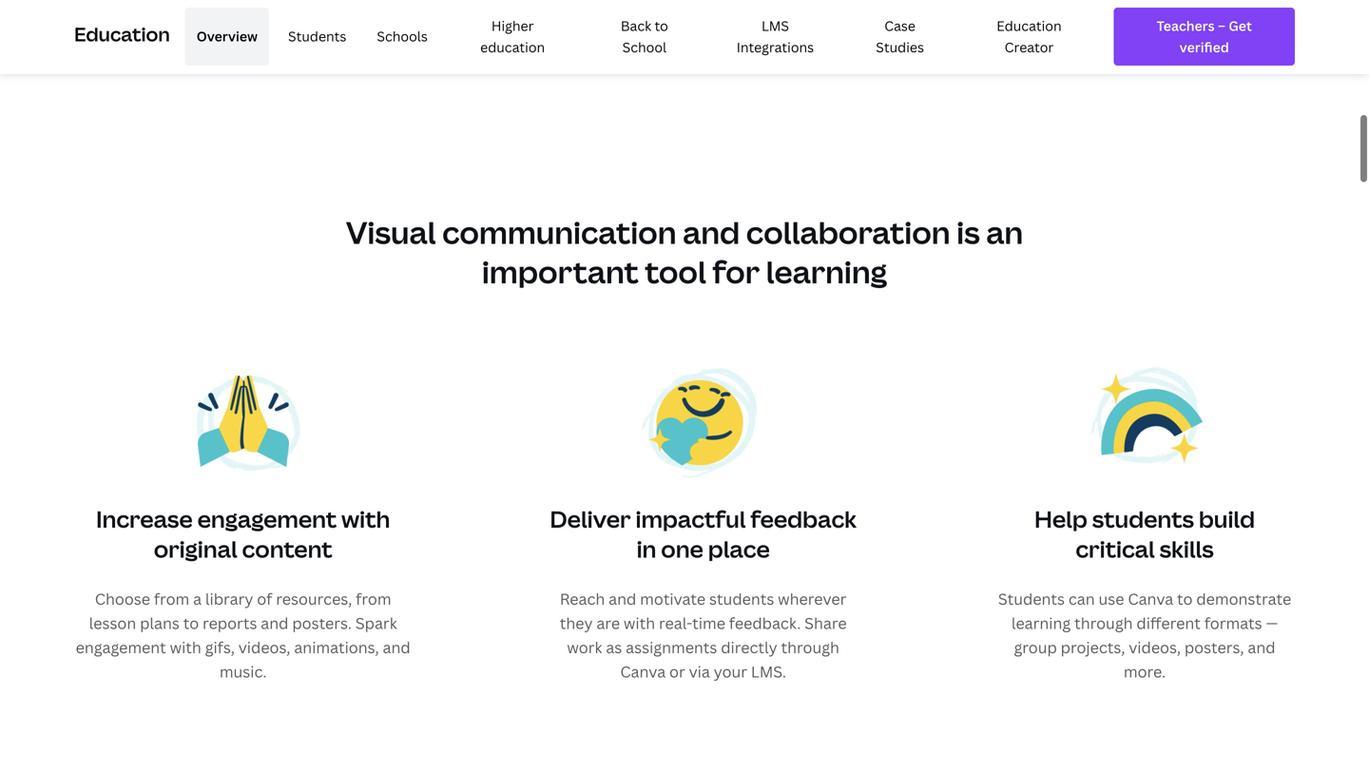 Task type: locate. For each thing, give the bounding box(es) containing it.
of
[[257, 589, 272, 609]]

canva inside students can use canva to demonstrate learning through different formats — group projects, videos, posters, and more.
[[1128, 589, 1174, 609]]

schools
[[377, 27, 428, 45]]

2 videos, from the left
[[1129, 637, 1181, 658]]

with
[[341, 504, 390, 534], [624, 613, 655, 633], [170, 637, 201, 658]]

from
[[154, 589, 189, 609], [356, 589, 391, 609]]

1 horizontal spatial canva
[[1128, 589, 1174, 609]]

feedback icon image
[[642, 360, 764, 482]]

videos,
[[238, 637, 290, 658], [1129, 637, 1181, 658]]

education for education creator
[[997, 17, 1062, 35]]

lms
[[762, 17, 789, 35]]

a
[[193, 589, 202, 609]]

1 videos, from the left
[[238, 637, 290, 658]]

higher education link
[[447, 8, 579, 65]]

case
[[885, 17, 916, 35]]

1 vertical spatial students
[[709, 589, 774, 609]]

from left a
[[154, 589, 189, 609]]

to up different
[[1177, 589, 1193, 609]]

1 vertical spatial with
[[624, 613, 655, 633]]

directly
[[721, 637, 777, 658]]

1 horizontal spatial to
[[655, 17, 668, 35]]

lms integrations
[[737, 17, 814, 56]]

to inside choose from a library of resources, from lesson plans to reports and posters. spark engagement with gifs, videos, animations, and music.
[[183, 613, 199, 633]]

education
[[480, 38, 545, 56]]

build
[[1199, 504, 1255, 534]]

learning right "for"
[[766, 251, 887, 292]]

1 horizontal spatial engagement
[[197, 504, 337, 534]]

to
[[655, 17, 668, 35], [1177, 589, 1193, 609], [183, 613, 199, 633]]

from up spark
[[356, 589, 391, 609]]

engagement down lesson
[[76, 637, 166, 658]]

with right content at the left bottom of page
[[341, 504, 390, 534]]

education
[[997, 17, 1062, 35], [74, 21, 170, 47]]

animations,
[[294, 637, 379, 658]]

canva
[[1128, 589, 1174, 609], [620, 662, 666, 682]]

canva up different
[[1128, 589, 1174, 609]]

place
[[708, 533, 770, 564]]

deliver impactful feedback in one place
[[550, 504, 857, 564]]

engagement inside choose from a library of resources, from lesson plans to reports and posters. spark engagement with gifs, videos, animations, and music.
[[76, 637, 166, 658]]

engagement up of on the left bottom
[[197, 504, 337, 534]]

menu bar
[[178, 8, 1099, 65]]

with inside the "reach and motivate students wherever they are with real-time feedback. share work as assignments directly through canva or via your lms."
[[624, 613, 655, 633]]

and inside students can use canva to demonstrate learning through different formats — group projects, videos, posters, and more.
[[1248, 637, 1276, 658]]

students up "feedback."
[[709, 589, 774, 609]]

engagement
[[197, 504, 337, 534], [76, 637, 166, 658]]

visual
[[346, 211, 436, 253]]

1 horizontal spatial through
[[1075, 613, 1133, 633]]

collaboration
[[746, 211, 950, 253]]

0 horizontal spatial education
[[74, 21, 170, 47]]

0 vertical spatial learning
[[766, 251, 887, 292]]

0 vertical spatial students
[[1092, 504, 1194, 534]]

work
[[567, 637, 602, 658]]

students right help
[[1092, 504, 1194, 534]]

integrations
[[737, 38, 814, 56]]

overview link
[[185, 8, 269, 65]]

1 vertical spatial to
[[1177, 589, 1193, 609]]

0 vertical spatial engagement
[[197, 504, 337, 534]]

increase engagement with original content
[[96, 504, 390, 564]]

0 horizontal spatial to
[[183, 613, 199, 633]]

original
[[154, 533, 237, 564]]

engagement inside increase engagement with original content
[[197, 504, 337, 534]]

2 horizontal spatial with
[[624, 613, 655, 633]]

0 horizontal spatial with
[[170, 637, 201, 658]]

to down a
[[183, 613, 199, 633]]

case studies
[[876, 17, 924, 56]]

0 horizontal spatial learning
[[766, 251, 887, 292]]

1 vertical spatial canva
[[620, 662, 666, 682]]

impactful
[[636, 504, 746, 534]]

videos, up the more.
[[1129, 637, 1181, 658]]

resources,
[[276, 589, 352, 609]]

0 vertical spatial through
[[1075, 613, 1133, 633]]

0 vertical spatial to
[[655, 17, 668, 35]]

with left gifs,
[[170, 637, 201, 658]]

students inside the "reach and motivate students wherever they are with real-time feedback. share work as assignments directly through canva or via your lms."
[[709, 589, 774, 609]]

videos, up the music.
[[238, 637, 290, 658]]

share
[[805, 613, 847, 633]]

with inside choose from a library of resources, from lesson plans to reports and posters. spark engagement with gifs, videos, animations, and music.
[[170, 637, 201, 658]]

projects,
[[1061, 637, 1125, 658]]

canva left or
[[620, 662, 666, 682]]

students for students
[[288, 27, 346, 45]]

2 vertical spatial to
[[183, 613, 199, 633]]

to inside back to school
[[655, 17, 668, 35]]

learning up group
[[1012, 613, 1071, 633]]

1 horizontal spatial education
[[997, 17, 1062, 35]]

motivate
[[640, 589, 706, 609]]

2 from from the left
[[356, 589, 391, 609]]

students left schools
[[288, 27, 346, 45]]

1 horizontal spatial videos,
[[1129, 637, 1181, 658]]

through down use
[[1075, 613, 1133, 633]]

1 vertical spatial students
[[998, 589, 1065, 609]]

for
[[713, 251, 760, 292]]

2 horizontal spatial to
[[1177, 589, 1193, 609]]

0 horizontal spatial students
[[709, 589, 774, 609]]

1 vertical spatial engagement
[[76, 637, 166, 658]]

0 vertical spatial canva
[[1128, 589, 1174, 609]]

1 horizontal spatial from
[[356, 589, 391, 609]]

through inside the "reach and motivate students wherever they are with real-time feedback. share work as assignments directly through canva or via your lms."
[[781, 637, 840, 658]]

students inside students can use canva to demonstrate learning through different formats — group projects, videos, posters, and more.
[[998, 589, 1065, 609]]

0 horizontal spatial videos,
[[238, 637, 290, 658]]

in
[[637, 533, 656, 564]]

0 horizontal spatial students
[[288, 27, 346, 45]]

are
[[596, 613, 620, 633]]

through down share
[[781, 637, 840, 658]]

students inside 'menu bar'
[[288, 27, 346, 45]]

1 vertical spatial through
[[781, 637, 840, 658]]

and inside visual communication and collaboration is an important tool for learning
[[683, 211, 740, 253]]

education element
[[74, 0, 1295, 73]]

real-
[[659, 613, 692, 633]]

reach
[[560, 589, 605, 609]]

students can use canva to demonstrate learning through different formats — group projects, videos, posters, and more.
[[998, 589, 1291, 682]]

and
[[683, 211, 740, 253], [609, 589, 636, 609], [261, 613, 289, 633], [383, 637, 410, 658], [1248, 637, 1276, 658]]

choose
[[95, 589, 150, 609]]

critical
[[1076, 533, 1155, 564]]

through
[[1075, 613, 1133, 633], [781, 637, 840, 658]]

with right are
[[624, 613, 655, 633]]

learning inside visual communication and collaboration is an important tool for learning
[[766, 251, 887, 292]]

students
[[288, 27, 346, 45], [998, 589, 1065, 609]]

students up group
[[998, 589, 1065, 609]]

through inside students can use canva to demonstrate learning through different formats — group projects, videos, posters, and more.
[[1075, 613, 1133, 633]]

0 vertical spatial students
[[288, 27, 346, 45]]

can
[[1069, 589, 1095, 609]]

communication
[[442, 211, 677, 253]]

library
[[205, 589, 253, 609]]

back
[[621, 17, 651, 35]]

gifs,
[[205, 637, 235, 658]]

0 horizontal spatial engagement
[[76, 637, 166, 658]]

to right back on the left top
[[655, 17, 668, 35]]

students
[[1092, 504, 1194, 534], [709, 589, 774, 609]]

menu bar containing higher education
[[178, 8, 1099, 65]]

assignments
[[626, 637, 717, 658]]

case studies link
[[848, 8, 952, 65]]

videos, inside choose from a library of resources, from lesson plans to reports and posters. spark engagement with gifs, videos, animations, and music.
[[238, 637, 290, 658]]

1 horizontal spatial students
[[1092, 504, 1194, 534]]

spark
[[355, 613, 397, 633]]

2 vertical spatial with
[[170, 637, 201, 658]]

0 horizontal spatial through
[[781, 637, 840, 658]]

studies
[[876, 38, 924, 56]]

1 horizontal spatial with
[[341, 504, 390, 534]]

learning
[[766, 251, 887, 292], [1012, 613, 1071, 633]]

0 horizontal spatial from
[[154, 589, 189, 609]]

0 vertical spatial with
[[341, 504, 390, 534]]

skills icon image
[[1084, 360, 1206, 482]]

students link
[[277, 8, 358, 65]]

1 horizontal spatial students
[[998, 589, 1065, 609]]

education inside 'menu bar'
[[997, 17, 1062, 35]]

1 vertical spatial learning
[[1012, 613, 1071, 633]]

0 horizontal spatial canva
[[620, 662, 666, 682]]

1 horizontal spatial learning
[[1012, 613, 1071, 633]]

to inside students can use canva to demonstrate learning through different formats — group projects, videos, posters, and more.
[[1177, 589, 1193, 609]]



Task type: describe. For each thing, give the bounding box(es) containing it.
reports
[[203, 613, 257, 633]]

education for education
[[74, 21, 170, 47]]

content
[[242, 533, 332, 564]]

posters.
[[292, 613, 352, 633]]

an
[[986, 211, 1023, 253]]

skills
[[1160, 533, 1214, 564]]

lms.
[[751, 662, 786, 682]]

music.
[[219, 662, 267, 682]]

—
[[1266, 613, 1278, 633]]

students for students can use canva to demonstrate learning through different formats — group projects, videos, posters, and more.
[[998, 589, 1065, 609]]

help
[[1035, 504, 1088, 534]]

canva inside the "reach and motivate students wherever they are with real-time feedback. share work as assignments directly through canva or via your lms."
[[620, 662, 666, 682]]

higher
[[491, 17, 534, 35]]

your
[[714, 662, 747, 682]]

education creator link
[[960, 8, 1099, 65]]

or
[[669, 662, 685, 682]]

engagement icon image
[[182, 360, 304, 482]]

lms integrations link
[[711, 8, 840, 65]]

increase
[[96, 504, 193, 534]]

is
[[957, 211, 980, 253]]

as
[[606, 637, 622, 658]]

students inside help students build critical skills
[[1092, 504, 1194, 534]]

wherever
[[778, 589, 847, 609]]

lesson
[[89, 613, 136, 633]]

higher education
[[480, 17, 545, 56]]

posters,
[[1185, 637, 1244, 658]]

plans
[[140, 613, 180, 633]]

different
[[1137, 613, 1201, 633]]

teachers – get verified image
[[1131, 15, 1278, 58]]

feedback
[[751, 504, 857, 534]]

deliver
[[550, 504, 631, 534]]

with inside increase engagement with original content
[[341, 504, 390, 534]]

back to school link
[[586, 8, 703, 65]]

formats
[[1204, 613, 1262, 633]]

1 from from the left
[[154, 589, 189, 609]]

and inside the "reach and motivate students wherever they are with real-time feedback. share work as assignments directly through canva or via your lms."
[[609, 589, 636, 609]]

visual communication and collaboration is an important tool for learning
[[346, 211, 1023, 292]]

via
[[689, 662, 710, 682]]

feedback.
[[729, 613, 801, 633]]

back to school
[[621, 17, 668, 56]]

tool
[[645, 251, 706, 292]]

more.
[[1124, 662, 1166, 682]]

group
[[1014, 637, 1057, 658]]

overview
[[197, 27, 258, 45]]

time
[[692, 613, 725, 633]]

creator
[[1005, 38, 1054, 56]]

one
[[661, 533, 704, 564]]

important
[[482, 251, 639, 292]]

demonstrate
[[1197, 589, 1291, 609]]

videos, inside students can use canva to demonstrate learning through different formats — group projects, videos, posters, and more.
[[1129, 637, 1181, 658]]

they
[[560, 613, 593, 633]]

menu bar inside education element
[[178, 8, 1099, 65]]

learning inside students can use canva to demonstrate learning through different formats — group projects, videos, posters, and more.
[[1012, 613, 1071, 633]]

use
[[1099, 589, 1124, 609]]

education creator
[[997, 17, 1062, 56]]

schools link
[[366, 8, 439, 65]]

choose from a library of resources, from lesson plans to reports and posters. spark engagement with gifs, videos, animations, and music.
[[76, 589, 410, 682]]

school
[[622, 38, 667, 56]]

help students build critical skills
[[1035, 504, 1255, 564]]

reach and motivate students wherever they are with real-time feedback. share work as assignments directly through canva or via your lms.
[[560, 589, 847, 682]]



Task type: vqa. For each thing, say whether or not it's contained in the screenshot.
left ADD
no



